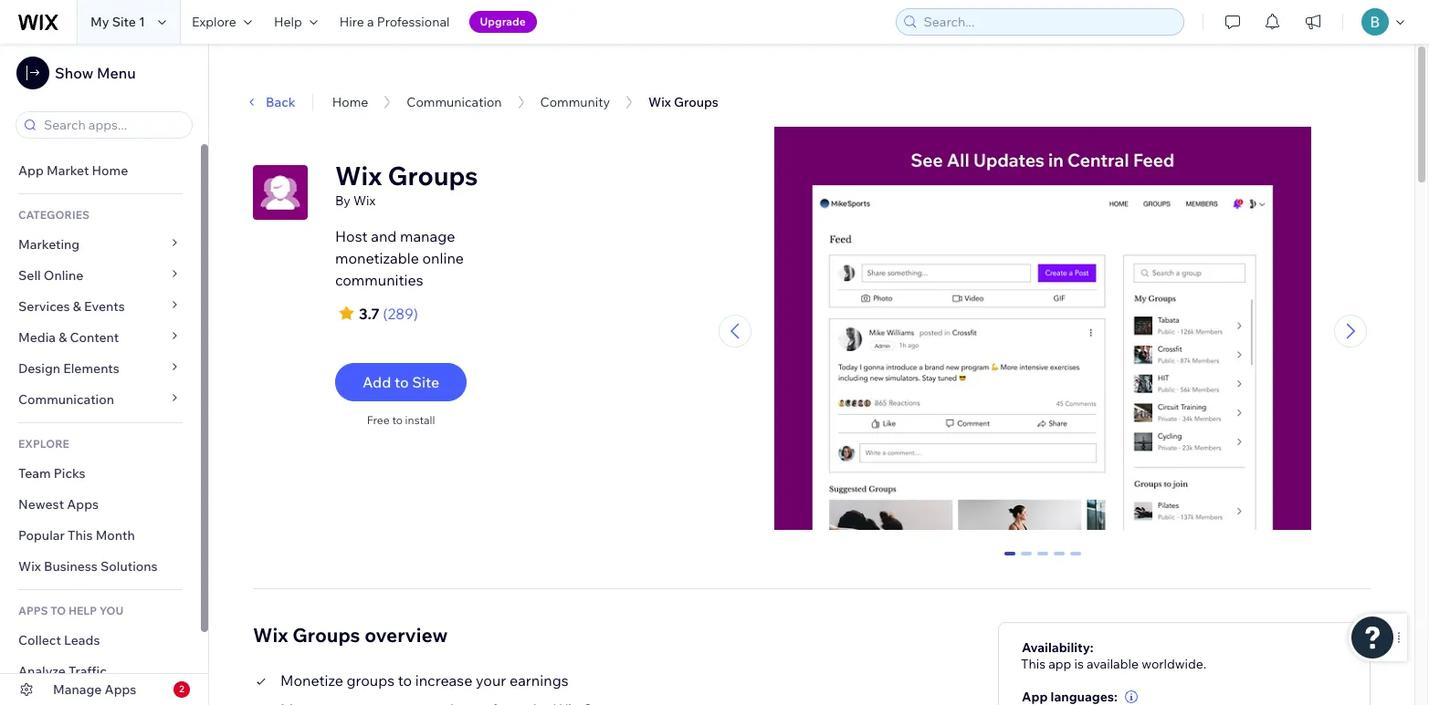 Task type: vqa. For each thing, say whether or not it's contained in the screenshot.
communication link to the bottom
yes



Task type: locate. For each thing, give the bounding box(es) containing it.
groups inside button
[[674, 94, 719, 110]]

1 vertical spatial home
[[92, 163, 128, 179]]

this left app
[[1021, 657, 1046, 673]]

design
[[18, 361, 60, 377]]

explore
[[18, 437, 69, 451]]

1 vertical spatial by
[[335, 193, 350, 209]]

newest apps link
[[0, 489, 201, 520]]

0 vertical spatial to
[[394, 373, 409, 392]]

media & content
[[18, 330, 119, 346]]

0 horizontal spatial apps
[[67, 497, 99, 513]]

by up 'home' 'link'
[[330, 75, 345, 91]]

1 vertical spatial to
[[392, 414, 403, 427]]

1 horizontal spatial communication
[[407, 94, 502, 110]]

0 vertical spatial apps
[[67, 497, 99, 513]]

communication down design elements
[[18, 392, 117, 408]]

0 horizontal spatial this
[[68, 528, 93, 544]]

communication link down professional on the top of page
[[407, 94, 502, 110]]

1
[[139, 14, 145, 30], [1023, 553, 1030, 569]]

1 horizontal spatial apps
[[105, 682, 136, 699]]

wix groups preview 0 image
[[774, 127, 1311, 540]]

menu
[[97, 64, 136, 82]]

wix groups logo image
[[253, 165, 308, 220]]

4
[[1072, 553, 1079, 569]]

1 horizontal spatial this
[[1021, 657, 1046, 673]]

& right media at left
[[59, 330, 67, 346]]

professional
[[377, 14, 450, 30]]

site right my
[[112, 14, 136, 30]]

content
[[70, 330, 119, 346]]

groups for wix groups overview
[[292, 624, 360, 647]]

by wix
[[330, 75, 372, 91]]

team
[[18, 466, 51, 482]]

this up wix business solutions
[[68, 528, 93, 544]]

monetize groups to increase your earnings
[[280, 672, 568, 690]]

communication down professional on the top of page
[[407, 94, 502, 110]]

1 vertical spatial this
[[1021, 657, 1046, 673]]

0 horizontal spatial &
[[59, 330, 67, 346]]

0 vertical spatial site
[[112, 14, 136, 30]]

0 horizontal spatial communication link
[[0, 384, 201, 415]]

0 horizontal spatial 1
[[139, 14, 145, 30]]

1 horizontal spatial site
[[412, 373, 439, 392]]

home link
[[332, 94, 368, 110]]

analyze traffic link
[[0, 657, 201, 688]]

1 vertical spatial &
[[59, 330, 67, 346]]

& for events
[[73, 299, 81, 315]]

install
[[405, 414, 435, 427]]

add
[[363, 373, 391, 392]]

this
[[68, 528, 93, 544], [1021, 657, 1046, 673]]

this for popular
[[68, 528, 93, 544]]

events
[[84, 299, 125, 315]]

1 horizontal spatial 1
[[1023, 553, 1030, 569]]

manage
[[53, 682, 102, 699]]

1 horizontal spatial &
[[73, 299, 81, 315]]

0 vertical spatial communication link
[[407, 94, 502, 110]]

2
[[1039, 553, 1046, 569], [179, 684, 184, 696]]

by
[[330, 75, 345, 91], [335, 193, 350, 209]]

monetizable
[[335, 249, 419, 268]]

to for free
[[392, 414, 403, 427]]

wix inside sidebar element
[[18, 559, 41, 575]]

groups inside "wix groups by wix"
[[388, 160, 478, 192]]

1 vertical spatial apps
[[105, 682, 136, 699]]

this inside sidebar element
[[68, 528, 93, 544]]

wix groups by wix
[[335, 160, 478, 209]]

popular this month
[[18, 528, 135, 544]]

this inside the "availability: this app is available worldwide."
[[1021, 657, 1046, 673]]

apps
[[67, 497, 99, 513], [105, 682, 136, 699]]

2 vertical spatial to
[[398, 672, 412, 690]]

site up install
[[412, 373, 439, 392]]

help
[[274, 14, 302, 30]]

wix
[[349, 75, 372, 91], [648, 94, 671, 110], [335, 160, 382, 192], [353, 193, 375, 209], [18, 559, 41, 575], [253, 624, 288, 647]]

Search... field
[[918, 9, 1178, 35]]

overview
[[364, 624, 448, 647]]

1 vertical spatial 2
[[179, 684, 184, 696]]

1 right 0 on the right of page
[[1023, 553, 1030, 569]]

upgrade
[[480, 15, 526, 28]]

site
[[112, 14, 136, 30], [412, 373, 439, 392]]

communication link
[[407, 94, 502, 110], [0, 384, 201, 415]]

manage
[[400, 227, 455, 246]]

to right the groups
[[398, 672, 412, 690]]

show
[[55, 64, 93, 82]]

0 vertical spatial &
[[73, 299, 81, 315]]

1 right my
[[139, 14, 145, 30]]

by up host
[[335, 193, 350, 209]]

to for add
[[394, 373, 409, 392]]

communication inside sidebar element
[[18, 392, 117, 408]]

communication link down elements at the bottom of page
[[0, 384, 201, 415]]

collect leads
[[18, 633, 100, 649]]

leads
[[64, 633, 100, 649]]

market
[[47, 163, 89, 179]]

to inside "add to site" button
[[394, 373, 409, 392]]

2 vertical spatial groups
[[292, 624, 360, 647]]

& left the events
[[73, 299, 81, 315]]

back
[[266, 94, 296, 110]]

wix for wix business solutions
[[18, 559, 41, 575]]

to right add
[[394, 373, 409, 392]]

add to site
[[363, 373, 439, 392]]

hire a professional
[[339, 14, 450, 30]]

1 vertical spatial groups
[[388, 160, 478, 192]]

online
[[44, 268, 83, 284]]

1 vertical spatial communication
[[18, 392, 117, 408]]

0 horizontal spatial groups
[[292, 624, 360, 647]]

availability: this app is available worldwide.
[[1021, 640, 1206, 673]]

team picks link
[[0, 458, 201, 489]]

apps up popular this month in the bottom left of the page
[[67, 497, 99, 513]]

home down by wix at top left
[[332, 94, 368, 110]]

1 horizontal spatial 2
[[1039, 553, 1046, 569]]

3.7
[[359, 305, 380, 323]]

media
[[18, 330, 56, 346]]

communities
[[335, 271, 423, 289]]

1 vertical spatial site
[[412, 373, 439, 392]]

wix inside button
[[648, 94, 671, 110]]

add to site button
[[335, 363, 467, 402]]

by inside "wix groups by wix"
[[335, 193, 350, 209]]

you
[[99, 604, 123, 618]]

1 vertical spatial communication link
[[0, 384, 201, 415]]

wix for wix groups overview
[[253, 624, 288, 647]]

2 left 3
[[1039, 553, 1046, 569]]

hire a professional link
[[328, 0, 461, 44]]

host
[[335, 227, 368, 246]]

host and manage monetizable online communities
[[335, 227, 464, 289]]

services
[[18, 299, 70, 315]]

1 horizontal spatial home
[[332, 94, 368, 110]]

monetize
[[280, 672, 343, 690]]

2 right manage apps
[[179, 684, 184, 696]]

wix groups button
[[639, 89, 728, 116]]

community
[[540, 94, 610, 110]]

apps down 'traffic'
[[105, 682, 136, 699]]

0 horizontal spatial site
[[112, 14, 136, 30]]

to right free
[[392, 414, 403, 427]]

0 vertical spatial communication
[[407, 94, 502, 110]]

0 vertical spatial this
[[68, 528, 93, 544]]

home
[[332, 94, 368, 110], [92, 163, 128, 179]]

wix business solutions link
[[0, 552, 201, 583]]

1 horizontal spatial groups
[[388, 160, 478, 192]]

0 horizontal spatial 2
[[179, 684, 184, 696]]

0 vertical spatial groups
[[674, 94, 719, 110]]

0 horizontal spatial communication
[[18, 392, 117, 408]]

2 horizontal spatial groups
[[674, 94, 719, 110]]

groups
[[674, 94, 719, 110], [388, 160, 478, 192], [292, 624, 360, 647]]

and
[[371, 227, 397, 246]]

groups
[[347, 672, 395, 690]]

sell online
[[18, 268, 83, 284]]

home inside sidebar element
[[92, 163, 128, 179]]

home right market
[[92, 163, 128, 179]]

community link
[[540, 94, 610, 110]]

elements
[[63, 361, 119, 377]]

0 horizontal spatial home
[[92, 163, 128, 179]]

apps for manage apps
[[105, 682, 136, 699]]



Task type: describe. For each thing, give the bounding box(es) containing it.
available
[[1087, 657, 1139, 673]]

apps
[[18, 604, 48, 618]]

0 vertical spatial by
[[330, 75, 345, 91]]

0 1 2 3 4
[[1006, 553, 1079, 569]]

hire
[[339, 14, 364, 30]]

wix for wix groups by wix
[[335, 160, 382, 192]]

3.7 ( 289 )
[[359, 305, 418, 323]]

month
[[96, 528, 135, 544]]

app
[[18, 163, 44, 179]]

& for content
[[59, 330, 67, 346]]

collect
[[18, 633, 61, 649]]

solutions
[[100, 559, 158, 575]]

availability:
[[1022, 640, 1094, 657]]

back button
[[244, 94, 296, 110]]

)
[[413, 305, 418, 323]]

(
[[383, 305, 388, 323]]

traffic
[[69, 664, 107, 680]]

marketing
[[18, 236, 80, 253]]

popular this month link
[[0, 520, 201, 552]]

app market home link
[[0, 155, 201, 186]]

marketing link
[[0, 229, 201, 260]]

groups for wix groups by wix
[[388, 160, 478, 192]]

wix groups overview
[[253, 624, 448, 647]]

newest
[[18, 497, 64, 513]]

groups for wix groups
[[674, 94, 719, 110]]

help button
[[263, 0, 328, 44]]

team picks
[[18, 466, 85, 482]]

show menu button
[[16, 57, 136, 89]]

analyze
[[18, 664, 66, 680]]

apps for newest apps
[[67, 497, 99, 513]]

design elements link
[[0, 353, 201, 384]]

0 vertical spatial home
[[332, 94, 368, 110]]

newest apps
[[18, 497, 99, 513]]

wix business solutions
[[18, 559, 158, 575]]

0 vertical spatial 2
[[1039, 553, 1046, 569]]

increase
[[415, 672, 472, 690]]

2 inside sidebar element
[[179, 684, 184, 696]]

analyze traffic
[[18, 664, 107, 680]]

my site 1
[[90, 14, 145, 30]]

to
[[50, 604, 66, 618]]

earnings
[[509, 672, 568, 690]]

free
[[367, 414, 390, 427]]

wix groups
[[648, 94, 719, 110]]

sidebar element
[[0, 44, 209, 706]]

site inside button
[[412, 373, 439, 392]]

services & events
[[18, 299, 125, 315]]

289
[[388, 305, 413, 323]]

explore
[[192, 14, 236, 30]]

app market home
[[18, 163, 128, 179]]

help
[[68, 604, 97, 618]]

worldwide.
[[1142, 657, 1206, 673]]

media & content link
[[0, 322, 201, 353]]

show menu
[[55, 64, 136, 82]]

this for availability:
[[1021, 657, 1046, 673]]

app
[[1048, 657, 1071, 673]]

0 vertical spatial 1
[[139, 14, 145, 30]]

services & events link
[[0, 291, 201, 322]]

sell online link
[[0, 260, 201, 291]]

online
[[422, 249, 464, 268]]

wix for wix groups
[[648, 94, 671, 110]]

manage apps
[[53, 682, 136, 699]]

3
[[1055, 553, 1063, 569]]

free to install
[[367, 414, 435, 427]]

a
[[367, 14, 374, 30]]

is
[[1074, 657, 1084, 673]]

apps to help you
[[18, 604, 123, 618]]

sell
[[18, 268, 41, 284]]

design elements
[[18, 361, 119, 377]]

collect leads link
[[0, 625, 201, 657]]

Search apps... field
[[38, 112, 186, 138]]

your
[[476, 672, 506, 690]]

0
[[1006, 553, 1013, 569]]

1 vertical spatial 1
[[1023, 553, 1030, 569]]

business
[[44, 559, 98, 575]]

popular
[[18, 528, 65, 544]]

1 horizontal spatial communication link
[[407, 94, 502, 110]]



